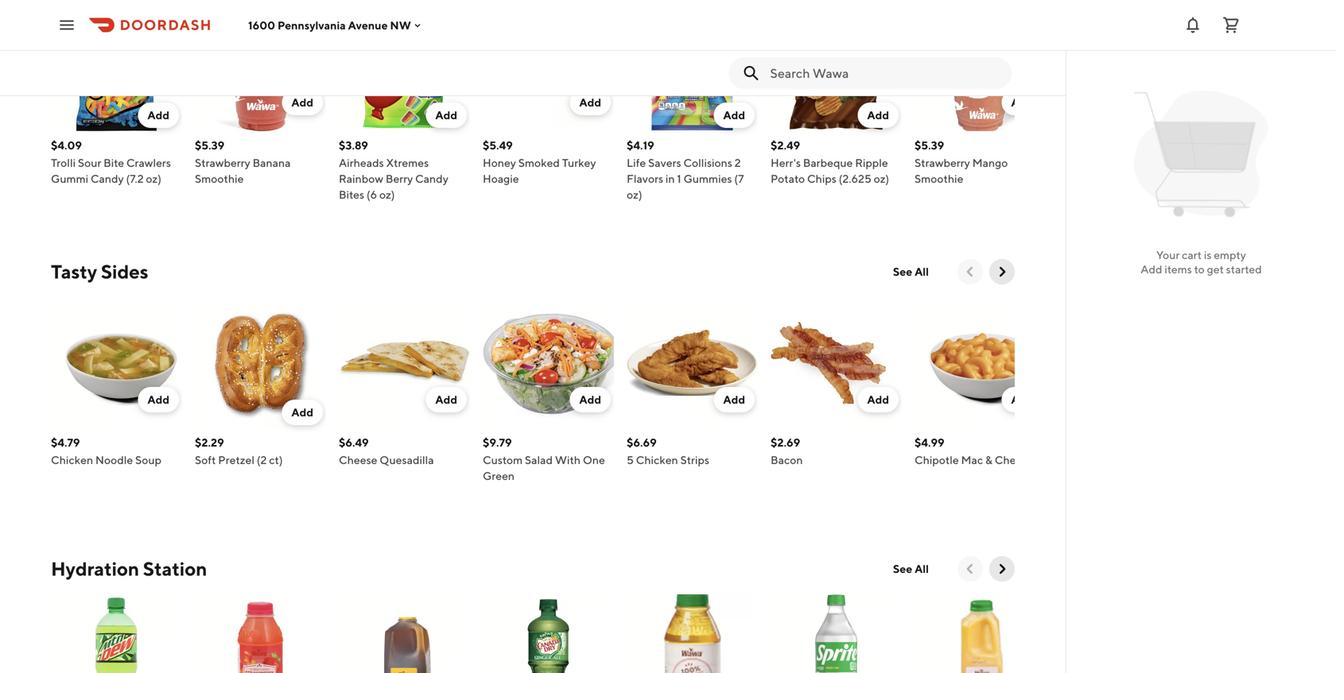 Task type: vqa. For each thing, say whether or not it's contained in the screenshot.
strawberry in the $5.39 Strawberry Mango Smoothie
yes



Task type: describe. For each thing, give the bounding box(es) containing it.
mac
[[961, 454, 983, 467]]

$2.69
[[771, 436, 801, 449]]

mountain dew citrus soda bottle (20 oz) image
[[51, 595, 182, 674]]

chipotle mac & cheese image
[[915, 298, 1046, 429]]

soft
[[195, 454, 216, 467]]

add for sour
[[148, 109, 169, 122]]

smoked
[[518, 156, 560, 169]]

items
[[1165, 263, 1192, 276]]

all for sides
[[915, 265, 929, 278]]

add for mac
[[1011, 393, 1033, 407]]

see for station
[[893, 563, 913, 576]]

$6.69
[[627, 436, 657, 449]]

$4.99
[[915, 436, 945, 449]]

potato
[[771, 172, 805, 185]]

bite
[[104, 156, 124, 169]]

tasty sides link
[[51, 259, 148, 285]]

1600
[[248, 18, 275, 32]]

wawa 100% orange juice bottle (1 qt) image
[[915, 595, 1046, 674]]

next button of carousel image
[[994, 562, 1010, 578]]

soft pretzel (2 ct) image
[[195, 298, 326, 429]]

rainbow
[[339, 172, 384, 185]]

$5.49
[[483, 139, 513, 152]]

oz) inside $4.09 trolli sour bite crawlers gummi candy (7.2 oz)
[[146, 172, 162, 185]]

honey
[[483, 156, 516, 169]]

station
[[143, 558, 207, 581]]

in
[[666, 172, 675, 185]]

(7
[[735, 172, 744, 185]]

ct)
[[269, 454, 283, 467]]

custom salad with one green image
[[483, 298, 614, 429]]

airheads
[[339, 156, 384, 169]]

bites
[[339, 188, 364, 201]]

2
[[735, 156, 741, 169]]

5 chicken strips image
[[627, 298, 758, 429]]

notification bell image
[[1184, 16, 1203, 35]]

chipotle
[[915, 454, 959, 467]]

ripple
[[855, 156, 888, 169]]

empty
[[1214, 249, 1247, 262]]

1
[[677, 172, 682, 185]]

$3.89 airheads xtremes rainbow berry candy bites (6 oz)
[[339, 139, 449, 201]]

crawlers
[[126, 156, 171, 169]]

cheese inside $6.49 cheese quesadilla
[[339, 454, 377, 467]]

$2.49 herr's barbeque ripple potato chips (2.625 oz)
[[771, 139, 890, 185]]

your cart is empty add items to get started
[[1141, 249, 1262, 276]]

$2.69 bacon
[[771, 436, 803, 467]]

all for station
[[915, 563, 929, 576]]

$4.09 trolli sour bite crawlers gummi candy (7.2 oz)
[[51, 139, 171, 185]]

turkey
[[562, 156, 596, 169]]

get
[[1207, 263, 1224, 276]]

wawa 100% apple juice bottle (16 oz) image
[[627, 595, 758, 674]]

started
[[1226, 263, 1262, 276]]

green
[[483, 470, 515, 483]]

oz) inside $4.19 life savers collisions 2 flavors in 1 gummies (7 oz)
[[627, 188, 642, 201]]

barbeque
[[803, 156, 853, 169]]

add for chicken
[[723, 393, 745, 407]]

add for salad
[[579, 393, 601, 407]]

&
[[986, 454, 993, 467]]

noodle
[[95, 454, 133, 467]]

$4.19
[[627, 139, 654, 152]]

tasty sides
[[51, 261, 148, 283]]

previous button of carousel image
[[963, 264, 979, 280]]

$6.49 cheese quesadilla
[[339, 436, 434, 467]]

see all link for sides
[[884, 259, 939, 285]]

see for sides
[[893, 265, 913, 278]]

Search Wawa search field
[[770, 64, 999, 82]]

wawa lemonade strawberry bottle (16 oz) image
[[195, 595, 326, 674]]

smoothie for $5.39 strawberry mango smoothie
[[915, 172, 964, 185]]

life
[[627, 156, 646, 169]]

gummi
[[51, 172, 88, 185]]

(7.2
[[126, 172, 144, 185]]

5
[[627, 454, 634, 467]]

$5.39 for $5.39 strawberry mango smoothie
[[915, 139, 944, 152]]

0 items, open order cart image
[[1222, 16, 1241, 35]]

quesadilla
[[380, 454, 434, 467]]

$2.29 soft pretzel (2 ct)
[[195, 436, 283, 467]]

mango
[[973, 156, 1008, 169]]

one
[[583, 454, 605, 467]]

chicken noodle soup image
[[51, 298, 182, 429]]

(2.625
[[839, 172, 872, 185]]

oz) inside the $2.49 herr's barbeque ripple potato chips (2.625 oz)
[[874, 172, 890, 185]]

pretzel
[[218, 454, 255, 467]]

sprite lemon-lime soda bottle (20 oz) image
[[771, 595, 902, 674]]

candy inside $4.09 trolli sour bite crawlers gummi candy (7.2 oz)
[[91, 172, 124, 185]]



Task type: locate. For each thing, give the bounding box(es) containing it.
add for pretzel
[[291, 406, 313, 419]]

canada dry ginger ale bottle (20 oz) image
[[483, 595, 614, 674]]

0 vertical spatial see all link
[[884, 259, 939, 285]]

2 see all from the top
[[893, 563, 929, 576]]

1 horizontal spatial chicken
[[636, 454, 678, 467]]

cheese quesadilla image
[[339, 298, 470, 429]]

is
[[1204, 249, 1212, 262]]

avenue
[[348, 18, 388, 32]]

2 strawberry from the left
[[915, 156, 970, 169]]

see left previous button of carousel image
[[893, 563, 913, 576]]

oz)
[[146, 172, 162, 185], [874, 172, 890, 185], [379, 188, 395, 201], [627, 188, 642, 201]]

1 horizontal spatial $5.39
[[915, 139, 944, 152]]

xtremes
[[386, 156, 429, 169]]

bacon image
[[771, 298, 902, 429]]

add inside your cart is empty add items to get started
[[1141, 263, 1163, 276]]

nw
[[390, 18, 411, 32]]

chicken
[[51, 454, 93, 467], [636, 454, 678, 467]]

0 horizontal spatial candy
[[91, 172, 124, 185]]

1 see all from the top
[[893, 265, 929, 278]]

pennsylvania
[[278, 18, 346, 32]]

0 vertical spatial all
[[915, 265, 929, 278]]

$2.29
[[195, 436, 224, 449]]

$9.79 custom salad with one green
[[483, 436, 605, 483]]

see all
[[893, 265, 929, 278], [893, 563, 929, 576]]

flavors
[[627, 172, 664, 185]]

1 vertical spatial see all link
[[884, 557, 939, 582]]

candy inside $3.89 airheads xtremes rainbow berry candy bites (6 oz)
[[415, 172, 449, 185]]

2 see from the top
[[893, 563, 913, 576]]

herr's
[[771, 156, 801, 169]]

0 vertical spatial see
[[893, 265, 913, 278]]

$2.49
[[771, 139, 800, 152]]

1 chicken from the left
[[51, 454, 93, 467]]

add for noodle
[[148, 393, 169, 407]]

smoothie
[[195, 172, 244, 185], [915, 172, 964, 185]]

sides
[[101, 261, 148, 283]]

$4.79
[[51, 436, 80, 449]]

collisions
[[684, 156, 733, 169]]

oz) inside $3.89 airheads xtremes rainbow berry candy bites (6 oz)
[[379, 188, 395, 201]]

previous button of carousel image
[[963, 562, 979, 578]]

add for barbeque
[[867, 109, 889, 122]]

smoothie inside $5.39 strawberry mango smoothie
[[915, 172, 964, 185]]

see all left previous button of carousel icon
[[893, 265, 929, 278]]

chicken down $4.79
[[51, 454, 93, 467]]

$4.19 life savers collisions 2 flavors in 1 gummies (7 oz)
[[627, 139, 744, 201]]

all left previous button of carousel image
[[915, 563, 929, 576]]

$3.89
[[339, 139, 368, 152]]

smoothie inside the "$5.39 strawberry banana smoothie"
[[195, 172, 244, 185]]

$5.39 strawberry banana smoothie
[[195, 139, 291, 185]]

add for banana
[[291, 96, 313, 109]]

1 vertical spatial see all
[[893, 563, 929, 576]]

$4.79 chicken noodle soup
[[51, 436, 162, 467]]

1 horizontal spatial cheese
[[995, 454, 1034, 467]]

$5.39 for $5.39 strawberry banana smoothie
[[195, 139, 225, 152]]

cheese down $6.49
[[339, 454, 377, 467]]

with
[[555, 454, 581, 467]]

your
[[1157, 249, 1180, 262]]

1600 pennsylvania avenue nw
[[248, 18, 411, 32]]

1 horizontal spatial smoothie
[[915, 172, 964, 185]]

1 strawberry from the left
[[195, 156, 250, 169]]

candy
[[91, 172, 124, 185], [415, 172, 449, 185]]

2 candy from the left
[[415, 172, 449, 185]]

trolli
[[51, 156, 76, 169]]

0 vertical spatial see all
[[893, 265, 929, 278]]

empty retail cart image
[[1127, 80, 1276, 229]]

strawberry inside the "$5.39 strawberry banana smoothie"
[[195, 156, 250, 169]]

1 smoothie from the left
[[195, 172, 244, 185]]

1 cheese from the left
[[339, 454, 377, 467]]

gummies
[[684, 172, 732, 185]]

0 horizontal spatial smoothie
[[195, 172, 244, 185]]

herr's barbeque ripple potato chips (2.625 oz) image
[[771, 0, 902, 131]]

$5.39 inside $5.39 strawberry mango smoothie
[[915, 139, 944, 152]]

cheese right &
[[995, 454, 1034, 467]]

trolli sour bite crawlers gummi candy (7.2 oz) image
[[51, 0, 182, 131]]

add for savers
[[723, 109, 745, 122]]

2 all from the top
[[915, 563, 929, 576]]

custom
[[483, 454, 523, 467]]

2 cheese from the left
[[995, 454, 1034, 467]]

add for xtremes
[[435, 109, 457, 122]]

chicken down $6.69
[[636, 454, 678, 467]]

to
[[1195, 263, 1205, 276]]

all left previous button of carousel icon
[[915, 265, 929, 278]]

$6.69 5 chicken strips
[[627, 436, 710, 467]]

0 horizontal spatial $5.39
[[195, 139, 225, 152]]

see all link left previous button of carousel icon
[[884, 259, 939, 285]]

cheese inside $4.99 chipotle mac & cheese
[[995, 454, 1034, 467]]

strawberry inside $5.39 strawberry mango smoothie
[[915, 156, 970, 169]]

0 horizontal spatial chicken
[[51, 454, 93, 467]]

cheese
[[339, 454, 377, 467], [995, 454, 1034, 467]]

add for quesadilla
[[435, 393, 457, 407]]

1 candy from the left
[[91, 172, 124, 185]]

1 vertical spatial see
[[893, 563, 913, 576]]

see all left previous button of carousel image
[[893, 563, 929, 576]]

see all for hydration station
[[893, 563, 929, 576]]

open menu image
[[57, 16, 76, 35]]

1 vertical spatial all
[[915, 563, 929, 576]]

1 horizontal spatial candy
[[415, 172, 449, 185]]

$5.49 honey smoked turkey hoagie
[[483, 139, 596, 185]]

strawberry banana smoothie image
[[195, 0, 326, 131]]

see all link
[[884, 259, 939, 285], [884, 557, 939, 582]]

$5.39 inside the "$5.39 strawberry banana smoothie"
[[195, 139, 225, 152]]

strawberry for strawberry mango smoothie
[[915, 156, 970, 169]]

1 all from the top
[[915, 265, 929, 278]]

see left previous button of carousel icon
[[893, 265, 913, 278]]

1 horizontal spatial strawberry
[[915, 156, 970, 169]]

bacon
[[771, 454, 803, 467]]

strawberry
[[195, 156, 250, 169], [915, 156, 970, 169]]

smoothie for $5.39 strawberry banana smoothie
[[195, 172, 244, 185]]

banana
[[253, 156, 291, 169]]

$4.99 chipotle mac & cheese
[[915, 436, 1034, 467]]

add button
[[282, 90, 323, 115], [282, 90, 323, 115], [570, 90, 611, 115], [570, 90, 611, 115], [1002, 90, 1043, 115], [1002, 90, 1043, 115], [138, 103, 179, 128], [138, 103, 179, 128], [426, 103, 467, 128], [426, 103, 467, 128], [714, 103, 755, 128], [714, 103, 755, 128], [858, 103, 899, 128], [858, 103, 899, 128], [138, 387, 179, 413], [138, 387, 179, 413], [426, 387, 467, 413], [426, 387, 467, 413], [570, 387, 611, 413], [570, 387, 611, 413], [714, 387, 755, 413], [714, 387, 755, 413], [858, 387, 899, 413], [858, 387, 899, 413], [1002, 387, 1043, 413], [1002, 387, 1043, 413], [282, 400, 323, 426], [282, 400, 323, 426]]

next button of carousel image
[[994, 264, 1010, 280]]

1 see from the top
[[893, 265, 913, 278]]

2 see all link from the top
[[884, 557, 939, 582]]

salad
[[525, 454, 553, 467]]

strips
[[681, 454, 710, 467]]

oz) down 'crawlers'
[[146, 172, 162, 185]]

tasty
[[51, 261, 97, 283]]

chicken inside $4.79 chicken noodle soup
[[51, 454, 93, 467]]

hydration station link
[[51, 557, 207, 582]]

1 $5.39 from the left
[[195, 139, 225, 152]]

0 horizontal spatial strawberry
[[195, 156, 250, 169]]

1 see all link from the top
[[884, 259, 939, 285]]

airheads xtremes rainbow berry candy bites (6 oz) image
[[339, 0, 470, 131]]

savers
[[648, 156, 681, 169]]

$5.39
[[195, 139, 225, 152], [915, 139, 944, 152]]

2 $5.39 from the left
[[915, 139, 944, 152]]

$6.49
[[339, 436, 369, 449]]

cart
[[1182, 249, 1202, 262]]

chips
[[807, 172, 837, 185]]

candy down the xtremes
[[415, 172, 449, 185]]

add for smoked
[[579, 96, 601, 109]]

strawberry for strawberry banana smoothie
[[195, 156, 250, 169]]

berry
[[386, 172, 413, 185]]

$5.39 strawberry mango smoothie
[[915, 139, 1008, 185]]

(2
[[257, 454, 267, 467]]

0 horizontal spatial cheese
[[339, 454, 377, 467]]

see all link left previous button of carousel image
[[884, 557, 939, 582]]

add for mango
[[1011, 96, 1033, 109]]

honey smoked turkey hoagie image
[[483, 0, 614, 131]]

(6
[[367, 188, 377, 201]]

hoagie
[[483, 172, 519, 185]]

$4.09
[[51, 139, 82, 152]]

strawberry mango smoothie image
[[915, 0, 1046, 131]]

oz) down ripple
[[874, 172, 890, 185]]

strawberry left banana
[[195, 156, 250, 169]]

oz) right (6
[[379, 188, 395, 201]]

life savers collisions 2 flavors in 1 gummies (7 oz) image
[[627, 0, 758, 131]]

see all link for station
[[884, 557, 939, 582]]

oz) down flavors
[[627, 188, 642, 201]]

strawberry left mango
[[915, 156, 970, 169]]

$9.79
[[483, 436, 512, 449]]

2 smoothie from the left
[[915, 172, 964, 185]]

soup
[[135, 454, 162, 467]]

all
[[915, 265, 929, 278], [915, 563, 929, 576]]

wawa iced lemon tea drink bottle (1/2 gal) image
[[339, 595, 470, 674]]

hydration station
[[51, 558, 207, 581]]

candy down bite
[[91, 172, 124, 185]]

2 chicken from the left
[[636, 454, 678, 467]]

1600 pennsylvania avenue nw button
[[248, 18, 424, 32]]

chicken inside $6.69 5 chicken strips
[[636, 454, 678, 467]]

hydration
[[51, 558, 139, 581]]

see all for tasty sides
[[893, 265, 929, 278]]

sour
[[78, 156, 101, 169]]



